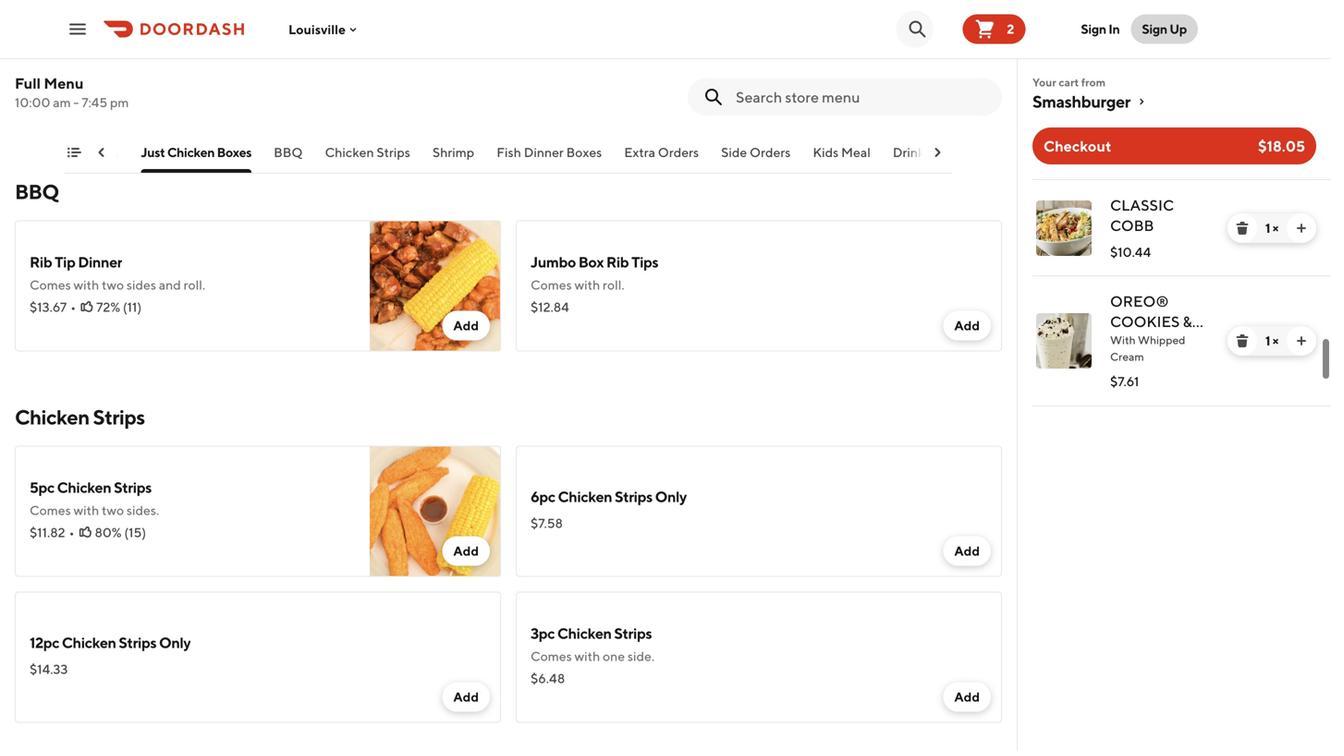 Task type: vqa. For each thing, say whether or not it's contained in the screenshot.
410 ratings's the "4.5"
no



Task type: locate. For each thing, give the bounding box(es) containing it.
sign for sign up
[[1142, 21, 1168, 37]]

comes for 3pc
[[531, 649, 572, 664]]

0 vertical spatial dinner
[[524, 145, 564, 160]]

$13.67 •
[[30, 300, 76, 315]]

1 horizontal spatial boxes
[[217, 145, 252, 160]]

with up 72%
[[74, 277, 99, 293]]

10:00
[[15, 95, 50, 110]]

comes up $6.48
[[531, 649, 572, 664]]

2 rib from the left
[[607, 253, 629, 271]]

comes inside 5pc chicken strips comes with two sides.
[[30, 503, 71, 518]]

• for chicken strips
[[69, 525, 74, 540]]

1 right remove item from cart icon
[[1266, 333, 1271, 349]]

strips inside 3pc chicken strips comes with one side. $6.48 add
[[614, 625, 652, 643]]

1 ×
[[1266, 221, 1279, 236], [1266, 333, 1279, 349]]

1 vertical spatial chicken strips
[[15, 405, 145, 430]]

strips for 3pc chicken strips comes with one side. $6.48 add
[[614, 625, 652, 643]]

1 vertical spatial menu
[[678, 713, 717, 731]]

boxes for fish dinner boxes
[[566, 145, 602, 160]]

0 horizontal spatial boxes
[[83, 145, 119, 160]]

add one to cart image for classic cobb
[[1295, 221, 1309, 236]]

0 horizontal spatial menu
[[44, 74, 84, 92]]

am
[[53, 95, 71, 110]]

your
[[1033, 76, 1057, 89]]

menu inside full menu 10:00 am - 7:45 pm
[[44, 74, 84, 92]]

2
[[1007, 21, 1015, 37]]

• right $13.67
[[70, 300, 76, 315]]

× for oreo® cookies & cream shake
[[1273, 333, 1279, 349]]

list
[[1018, 179, 1332, 407]]

chicken right "6pc"
[[558, 488, 612, 506]]

1 right remove item from cart image
[[1266, 221, 1271, 236]]

just
[[141, 145, 165, 160]]

0 vertical spatial box
[[123, 37, 149, 55]]

2 1 from the top
[[1266, 333, 1271, 349]]

list containing classic cobb
[[1018, 179, 1332, 407]]

chicken right "just"
[[167, 145, 215, 160]]

30pc chicken box
[[30, 37, 149, 55]]

two up 72%
[[102, 277, 124, 293]]

cookies
[[1111, 313, 1180, 331]]

rib left tip
[[30, 253, 52, 271]]

add button for 3pc chicken strips
[[944, 683, 991, 712]]

12pc chicken strips only
[[30, 634, 191, 652]]

1 two from the top
[[102, 277, 124, 293]]

1 × right remove item from cart icon
[[1266, 333, 1279, 349]]

jumbo box rib tips comes with roll. $12.84 add
[[531, 253, 980, 333]]

add one to cart image right remove item from cart icon
[[1295, 334, 1309, 349]]

sign left up
[[1142, 21, 1168, 37]]

0 horizontal spatial sign
[[1081, 21, 1107, 37]]

× right remove item from cart image
[[1273, 221, 1279, 236]]

2 add one to cart image from the top
[[1295, 334, 1309, 349]]

1 vertical spatial dinner
[[78, 253, 122, 271]]

1 vertical spatial •
[[69, 525, 74, 540]]

add button
[[442, 311, 490, 341], [944, 311, 991, 341], [442, 537, 490, 566], [944, 537, 991, 566], [442, 683, 490, 712], [944, 683, 991, 712]]

family boxes button
[[42, 143, 119, 173]]

fish dinner boxes button
[[497, 143, 602, 173]]

comes up $11.82 •
[[30, 503, 71, 518]]

sign
[[1081, 21, 1107, 37], [1142, 21, 1168, 37]]

louisville
[[288, 21, 346, 37]]

rib inside jumbo box rib tips comes with roll. $12.84 add
[[607, 253, 629, 271]]

jumbo
[[531, 253, 576, 271]]

1 horizontal spatial dinner
[[524, 145, 564, 160]]

1 horizontal spatial orders
[[750, 145, 791, 160]]

with for rib
[[74, 277, 99, 293]]

0 horizontal spatial roll.
[[184, 277, 205, 293]]

bbq button
[[274, 143, 303, 173]]

comes up $13.67
[[30, 277, 71, 293]]

2 button
[[963, 14, 1026, 44]]

roll. inside jumbo box rib tips comes with roll. $12.84 add
[[603, 277, 625, 293]]

dinner inside button
[[524, 145, 564, 160]]

two inside 5pc chicken strips comes with two sides.
[[102, 503, 124, 518]]

rib inside rib tip dinner comes with two sides and roll.
[[30, 253, 52, 271]]

two for chicken strips
[[102, 503, 124, 518]]

0 vertical spatial menu
[[44, 74, 84, 92]]

1 vertical spatial 1
[[1266, 333, 1271, 349]]

1 add one to cart image from the top
[[1295, 221, 1309, 236]]

menu inside button
[[678, 713, 717, 731]]

strips for 6pc chicken strips only
[[615, 488, 653, 506]]

only
[[655, 488, 687, 506], [159, 634, 191, 652]]

chicken strips
[[325, 145, 410, 160], [15, 405, 145, 430]]

1 vertical spatial only
[[159, 634, 191, 652]]

box
[[123, 37, 149, 55], [579, 253, 604, 271]]

2 sign from the left
[[1142, 21, 1168, 37]]

sign up link
[[1131, 14, 1198, 44]]

rib tip dinner comes with two sides and roll.
[[30, 253, 205, 293]]

with inside jumbo box rib tips comes with roll. $12.84 add
[[575, 277, 600, 293]]

1 horizontal spatial bbq
[[274, 145, 303, 160]]

chicken inside 3pc chicken strips comes with one side. $6.48 add
[[557, 625, 612, 643]]

strips for 5pc chicken strips comes with two sides.
[[114, 479, 152, 497]]

1 orders from the left
[[658, 145, 699, 160]]

orders
[[658, 145, 699, 160], [750, 145, 791, 160]]

3pc chicken strips comes with one side. $6.48 add
[[531, 625, 980, 705]]

$7.61
[[1111, 374, 1140, 389]]

two inside rib tip dinner comes with two sides and roll.
[[102, 277, 124, 293]]

full
[[15, 74, 41, 92]]

0 vertical spatial •
[[70, 300, 76, 315]]

6pc chicken strips only
[[531, 488, 687, 506]]

2 1 × from the top
[[1266, 333, 1279, 349]]

1 for oreo® cookies & cream shake
[[1266, 333, 1271, 349]]

chicken for 3pc chicken strips comes with one side. $6.48 add
[[557, 625, 612, 643]]

chicken right the 30pc
[[66, 37, 121, 55]]

0 vertical spatial 1
[[1266, 221, 1271, 236]]

with for 3pc
[[575, 649, 600, 664]]

chicken for 5pc chicken strips comes with two sides.
[[57, 479, 111, 497]]

boxes right show menu categories icon
[[83, 145, 119, 160]]

comes
[[30, 277, 71, 293], [531, 277, 572, 293], [30, 503, 71, 518], [531, 649, 572, 664]]

0 vertical spatial two
[[102, 277, 124, 293]]

1 horizontal spatial box
[[579, 253, 604, 271]]

1 horizontal spatial chicken strips
[[325, 145, 410, 160]]

0 horizontal spatial dinner
[[78, 253, 122, 271]]

0 horizontal spatial orders
[[658, 145, 699, 160]]

add one to cart image
[[1295, 221, 1309, 236], [1295, 334, 1309, 349]]

two up 80% at the left bottom of page
[[102, 503, 124, 518]]

1 horizontal spatial only
[[655, 488, 687, 506]]

6pc
[[531, 488, 555, 506]]

5pc
[[30, 479, 54, 497]]

only for 6pc chicken strips only
[[655, 488, 687, 506]]

0 vertical spatial ×
[[1273, 221, 1279, 236]]

1 rib from the left
[[30, 253, 52, 271]]

0 vertical spatial add one to cart image
[[1295, 221, 1309, 236]]

2 orders from the left
[[750, 145, 791, 160]]

2 boxes from the left
[[217, 145, 252, 160]]

chicken for 30pc chicken box
[[66, 37, 121, 55]]

0 vertical spatial 1 ×
[[1266, 221, 1279, 236]]

box up pm
[[123, 37, 149, 55]]

menu
[[44, 74, 84, 92], [678, 713, 717, 731]]

×
[[1273, 221, 1279, 236], [1273, 333, 1279, 349]]

1 1 × from the top
[[1266, 221, 1279, 236]]

rib left tips
[[607, 253, 629, 271]]

•
[[70, 300, 76, 315], [69, 525, 74, 540]]

1 × right remove item from cart image
[[1266, 221, 1279, 236]]

menu for view
[[678, 713, 717, 731]]

1 roll. from the left
[[184, 277, 205, 293]]

$11.82
[[30, 525, 65, 540]]

1 horizontal spatial rib
[[607, 253, 629, 271]]

chicken inside button
[[325, 145, 374, 160]]

with inside 5pc chicken strips comes with two sides.
[[74, 503, 99, 518]]

strips inside 5pc chicken strips comes with two sides.
[[114, 479, 152, 497]]

1 vertical spatial bbq
[[15, 180, 59, 204]]

chicken strips right bbq button
[[325, 145, 410, 160]]

with left one
[[575, 649, 600, 664]]

cart
[[1059, 76, 1079, 89]]

0 horizontal spatial rib
[[30, 253, 52, 271]]

side orders button
[[721, 143, 791, 173]]

scroll menu navigation right image
[[930, 145, 945, 160]]

strips for 12pc chicken strips only
[[119, 634, 156, 652]]

chicken right bbq button
[[325, 145, 374, 160]]

comes up $12.84
[[531, 277, 572, 293]]

bbq left chicken strips button
[[274, 145, 303, 160]]

1 vertical spatial add one to cart image
[[1295, 334, 1309, 349]]

chicken right "12pc"
[[62, 634, 116, 652]]

meal
[[841, 145, 871, 160]]

boxes inside button
[[566, 145, 602, 160]]

× for classic cobb
[[1273, 221, 1279, 236]]

$55.43
[[30, 65, 72, 80]]

strips
[[377, 145, 410, 160], [93, 405, 145, 430], [114, 479, 152, 497], [615, 488, 653, 506], [614, 625, 652, 643], [119, 634, 156, 652]]

add one to cart image right remove item from cart image
[[1295, 221, 1309, 236]]

orders inside 'side orders' button
[[750, 145, 791, 160]]

3 boxes from the left
[[566, 145, 602, 160]]

family boxes
[[42, 145, 119, 160]]

side.
[[628, 649, 655, 664]]

$12.84
[[531, 300, 569, 315]]

two
[[102, 277, 124, 293], [102, 503, 124, 518]]

menu right view
[[678, 713, 717, 731]]

chicken for 6pc chicken strips only
[[558, 488, 612, 506]]

2 × from the top
[[1273, 333, 1279, 349]]

strips inside chicken strips button
[[377, 145, 410, 160]]

$6.48
[[531, 671, 565, 687]]

$10.44
[[1111, 245, 1151, 260]]

1 sign from the left
[[1081, 21, 1107, 37]]

1 vertical spatial box
[[579, 253, 604, 271]]

2 roll. from the left
[[603, 277, 625, 293]]

bbq
[[274, 145, 303, 160], [15, 180, 59, 204]]

chicken inside 5pc chicken strips comes with two sides.
[[57, 479, 111, 497]]

1 × from the top
[[1273, 221, 1279, 236]]

1 vertical spatial 1 ×
[[1266, 333, 1279, 349]]

extra
[[624, 145, 656, 160]]

orders right side
[[750, 145, 791, 160]]

with down jumbo
[[575, 277, 600, 293]]

menu up am
[[44, 74, 84, 92]]

box right jumbo
[[579, 253, 604, 271]]

1 vertical spatial ×
[[1273, 333, 1279, 349]]

only for 12pc chicken strips only
[[159, 634, 191, 652]]

orders inside extra orders "button"
[[658, 145, 699, 160]]

boxes
[[83, 145, 119, 160], [217, 145, 252, 160], [566, 145, 602, 160]]

1 horizontal spatial sign
[[1142, 21, 1168, 37]]

orders right the 'extra'
[[658, 145, 699, 160]]

• right $11.82
[[69, 525, 74, 540]]

3pc
[[531, 625, 555, 643]]

with inside 3pc chicken strips comes with one side. $6.48 add
[[575, 649, 600, 664]]

boxes left the 'extra'
[[566, 145, 602, 160]]

2 two from the top
[[102, 503, 124, 518]]

1 boxes from the left
[[83, 145, 119, 160]]

classic cobb image
[[1037, 201, 1092, 256]]

dinner right tip
[[78, 253, 122, 271]]

boxes left bbq button
[[217, 145, 252, 160]]

1 1 from the top
[[1266, 221, 1271, 236]]

0 horizontal spatial only
[[159, 634, 191, 652]]

tip
[[55, 253, 75, 271]]

chicken up one
[[557, 625, 612, 643]]

5pc chicken strips image
[[370, 446, 501, 577]]

(15)
[[124, 525, 146, 540]]

orders for side orders
[[750, 145, 791, 160]]

open menu image
[[67, 18, 89, 40]]

$7.58
[[531, 516, 563, 531]]

1 horizontal spatial menu
[[678, 713, 717, 731]]

dinner right fish
[[524, 145, 564, 160]]

chicken right 5pc at the bottom of page
[[57, 479, 111, 497]]

0 vertical spatial only
[[655, 488, 687, 506]]

chicken
[[66, 37, 121, 55], [167, 145, 215, 160], [325, 145, 374, 160], [15, 405, 89, 430], [57, 479, 111, 497], [558, 488, 612, 506], [557, 625, 612, 643], [62, 634, 116, 652]]

0 vertical spatial chicken strips
[[325, 145, 410, 160]]

comes inside 3pc chicken strips comes with one side. $6.48 add
[[531, 649, 572, 664]]

2 horizontal spatial boxes
[[566, 145, 602, 160]]

chicken strips up 5pc at the bottom of page
[[15, 405, 145, 430]]

1 horizontal spatial roll.
[[603, 277, 625, 293]]

family
[[42, 145, 80, 160]]

shake
[[1111, 354, 1161, 371]]

with up 80% at the left bottom of page
[[74, 503, 99, 518]]

shrimp
[[433, 145, 475, 160]]

× right remove item from cart icon
[[1273, 333, 1279, 349]]

sign left in
[[1081, 21, 1107, 37]]

chicken for 12pc chicken strips only
[[62, 634, 116, 652]]

sign in link
[[1070, 11, 1131, 48]]

with
[[74, 277, 99, 293], [575, 277, 600, 293], [74, 503, 99, 518], [575, 649, 600, 664]]

1 vertical spatial two
[[102, 503, 124, 518]]

bbq down family
[[15, 180, 59, 204]]

comes inside rib tip dinner comes with two sides and roll.
[[30, 277, 71, 293]]

with inside rib tip dinner comes with two sides and roll.
[[74, 277, 99, 293]]



Task type: describe. For each thing, give the bounding box(es) containing it.
side orders
[[721, 145, 791, 160]]

boxes inside button
[[83, 145, 119, 160]]

$11.82 •
[[30, 525, 74, 540]]

chicken for just chicken boxes
[[167, 145, 215, 160]]

view
[[640, 713, 675, 731]]

drinks button
[[893, 143, 931, 173]]

add one to cart image for oreo® cookies & cream shake
[[1295, 334, 1309, 349]]

your cart from
[[1033, 76, 1106, 89]]

5pc chicken strips comes with two sides.
[[30, 479, 159, 518]]

sides
[[127, 277, 156, 293]]

chicken strips button
[[325, 143, 410, 173]]

classic
[[1111, 196, 1174, 214]]

1 × for oreo® cookies & cream shake
[[1266, 333, 1279, 349]]

add button for jumbo box rib tips
[[944, 311, 991, 341]]

full menu 10:00 am - 7:45 pm
[[15, 74, 129, 110]]

-
[[73, 95, 79, 110]]

1 for classic cobb
[[1266, 221, 1271, 236]]

and
[[159, 277, 181, 293]]

oreo® cookies & cream shake image
[[1037, 313, 1092, 369]]

add inside jumbo box rib tips comes with roll. $12.84 add
[[955, 318, 980, 333]]

$13.67
[[30, 300, 67, 315]]

in
[[1109, 21, 1120, 37]]

extra orders
[[624, 145, 699, 160]]

classic cobb
[[1111, 196, 1174, 234]]

sign in
[[1081, 21, 1120, 37]]

(11)
[[123, 300, 142, 315]]

7:45
[[82, 95, 107, 110]]

$18.05
[[1258, 137, 1306, 155]]

dinner inside rib tip dinner comes with two sides and roll.
[[78, 253, 122, 271]]

cobb
[[1111, 217, 1154, 234]]

0 horizontal spatial bbq
[[15, 180, 59, 204]]

smashburger
[[1033, 92, 1131, 111]]

view menu
[[640, 713, 717, 731]]

oreo®
[[1111, 293, 1169, 310]]

72% (11)
[[96, 300, 142, 315]]

tips
[[632, 253, 659, 271]]

with whipped cream
[[1111, 334, 1186, 363]]

show menu categories image
[[67, 145, 81, 160]]

80%
[[95, 525, 122, 540]]

extra orders button
[[624, 143, 699, 173]]

drinks
[[893, 145, 931, 160]]

rib tip dinner image
[[370, 221, 501, 352]]

louisville button
[[288, 21, 361, 37]]

roll. inside rib tip dinner comes with two sides and roll.
[[184, 277, 205, 293]]

oreo® cookies & cream shake
[[1111, 293, 1193, 371]]

whipped
[[1138, 334, 1186, 347]]

sign for sign in
[[1081, 21, 1107, 37]]

comes for rib
[[30, 277, 71, 293]]

with for 5pc
[[74, 503, 99, 518]]

shrimp button
[[433, 143, 475, 173]]

one
[[603, 649, 625, 664]]

chicken up 5pc at the bottom of page
[[15, 405, 89, 430]]

just chicken boxes
[[141, 145, 252, 160]]

with
[[1111, 334, 1136, 347]]

view menu button
[[603, 704, 729, 741]]

side
[[721, 145, 747, 160]]

kids meal button
[[813, 143, 871, 173]]

72%
[[96, 300, 120, 315]]

• for bbq
[[70, 300, 76, 315]]

fish dinner boxes
[[497, 145, 602, 160]]

menu for full
[[44, 74, 84, 92]]

0 horizontal spatial box
[[123, 37, 149, 55]]

fish
[[497, 145, 521, 160]]

30pc
[[30, 37, 64, 55]]

orders for extra orders
[[658, 145, 699, 160]]

add button for 6pc chicken strips only
[[944, 537, 991, 566]]

smashburger link
[[1033, 91, 1317, 113]]

remove item from cart image
[[1235, 334, 1250, 349]]

up
[[1170, 21, 1187, 37]]

80% (15)
[[95, 525, 146, 540]]

box inside jumbo box rib tips comes with roll. $12.84 add
[[579, 253, 604, 271]]

cream
[[1111, 350, 1144, 363]]

Item Search search field
[[736, 87, 988, 107]]

kids meal
[[813, 145, 871, 160]]

pm
[[110, 95, 129, 110]]

kids
[[813, 145, 839, 160]]

boxes for just chicken boxes
[[217, 145, 252, 160]]

two for bbq
[[102, 277, 124, 293]]

0 horizontal spatial chicken strips
[[15, 405, 145, 430]]

sign up
[[1142, 21, 1187, 37]]

cream
[[1111, 333, 1166, 351]]

comes for 5pc
[[30, 503, 71, 518]]

comes inside jumbo box rib tips comes with roll. $12.84 add
[[531, 277, 572, 293]]

sides.
[[127, 503, 159, 518]]

remove item from cart image
[[1235, 221, 1250, 236]]

from
[[1082, 76, 1106, 89]]

checkout
[[1044, 137, 1112, 155]]

&
[[1183, 313, 1193, 331]]

add button for 12pc chicken strips only
[[442, 683, 490, 712]]

add inside 3pc chicken strips comes with one side. $6.48 add
[[955, 690, 980, 705]]

12pc
[[30, 634, 59, 652]]

scroll menu navigation left image
[[94, 145, 109, 160]]

$14.33
[[30, 662, 68, 677]]

0 vertical spatial bbq
[[274, 145, 303, 160]]

1 × for classic cobb
[[1266, 221, 1279, 236]]



